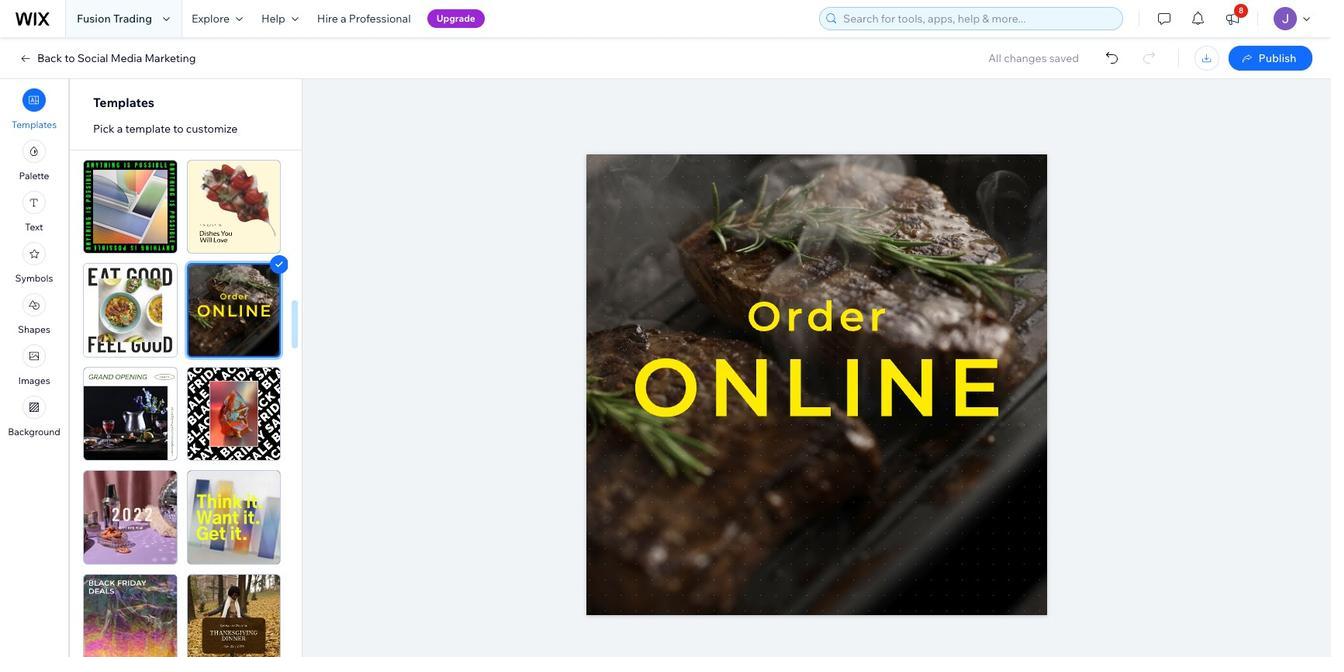 Task type: vqa. For each thing, say whether or not it's contained in the screenshot.
& within dropdown button
no



Task type: describe. For each thing, give the bounding box(es) containing it.
a for template
[[117, 122, 123, 136]]

fusion
[[77, 12, 111, 26]]

help button
[[252, 0, 308, 37]]

social
[[77, 51, 108, 65]]

fusion trading
[[77, 12, 152, 26]]

1 horizontal spatial templates
[[93, 95, 154, 110]]

hire a professional link
[[308, 0, 420, 37]]

1 vertical spatial to
[[173, 122, 184, 136]]

templates button
[[12, 88, 57, 130]]

hire a professional
[[317, 12, 411, 26]]

shapes button
[[18, 293, 50, 335]]

pick a template to customize
[[93, 122, 238, 136]]

media
[[111, 51, 142, 65]]

back
[[37, 51, 62, 65]]

menu containing templates
[[0, 84, 68, 442]]

professional
[[349, 12, 411, 26]]

shapes
[[18, 324, 50, 335]]

symbols
[[15, 272, 53, 284]]

Search for tools, apps, help & more... field
[[839, 8, 1118, 29]]

saved
[[1050, 51, 1079, 65]]

0 horizontal spatial to
[[65, 51, 75, 65]]

background button
[[8, 396, 60, 438]]



Task type: locate. For each thing, give the bounding box(es) containing it.
0 vertical spatial a
[[341, 12, 347, 26]]

hire
[[317, 12, 338, 26]]

0 vertical spatial to
[[65, 51, 75, 65]]

pick
[[93, 122, 114, 136]]

text
[[25, 221, 43, 233]]

menu
[[0, 84, 68, 442]]

back to social media marketing
[[37, 51, 196, 65]]

upgrade button
[[427, 9, 485, 28]]

templates up the 'palette' button
[[12, 119, 57, 130]]

0 horizontal spatial a
[[117, 122, 123, 136]]

help
[[261, 12, 285, 26]]

palette button
[[19, 140, 49, 182]]

1 vertical spatial a
[[117, 122, 123, 136]]

all changes saved
[[989, 51, 1079, 65]]

0 vertical spatial templates
[[93, 95, 154, 110]]

changes
[[1004, 51, 1047, 65]]

template
[[125, 122, 171, 136]]

back to social media marketing button
[[19, 51, 196, 65]]

explore
[[192, 12, 230, 26]]

publish button
[[1229, 46, 1313, 71]]

all
[[989, 51, 1002, 65]]

a for professional
[[341, 12, 347, 26]]

a right 'hire'
[[341, 12, 347, 26]]

1 horizontal spatial a
[[341, 12, 347, 26]]

a right 'pick'
[[117, 122, 123, 136]]

symbols button
[[15, 242, 53, 284]]

background
[[8, 426, 60, 438]]

templates up 'pick'
[[93, 95, 154, 110]]

8
[[1239, 5, 1244, 16]]

a
[[341, 12, 347, 26], [117, 122, 123, 136]]

customize
[[186, 122, 238, 136]]

upgrade
[[437, 12, 476, 24]]

8 button
[[1216, 0, 1250, 37]]

text button
[[23, 191, 46, 233]]

images
[[18, 375, 50, 386]]

1 horizontal spatial to
[[173, 122, 184, 136]]

1 vertical spatial templates
[[12, 119, 57, 130]]

trading
[[113, 12, 152, 26]]

publish
[[1259, 51, 1297, 65]]

to right the back
[[65, 51, 75, 65]]

to right template
[[173, 122, 184, 136]]

0 horizontal spatial templates
[[12, 119, 57, 130]]

palette
[[19, 170, 49, 182]]

marketing
[[145, 51, 196, 65]]

images button
[[18, 345, 50, 386]]

templates
[[93, 95, 154, 110], [12, 119, 57, 130]]

to
[[65, 51, 75, 65], [173, 122, 184, 136]]



